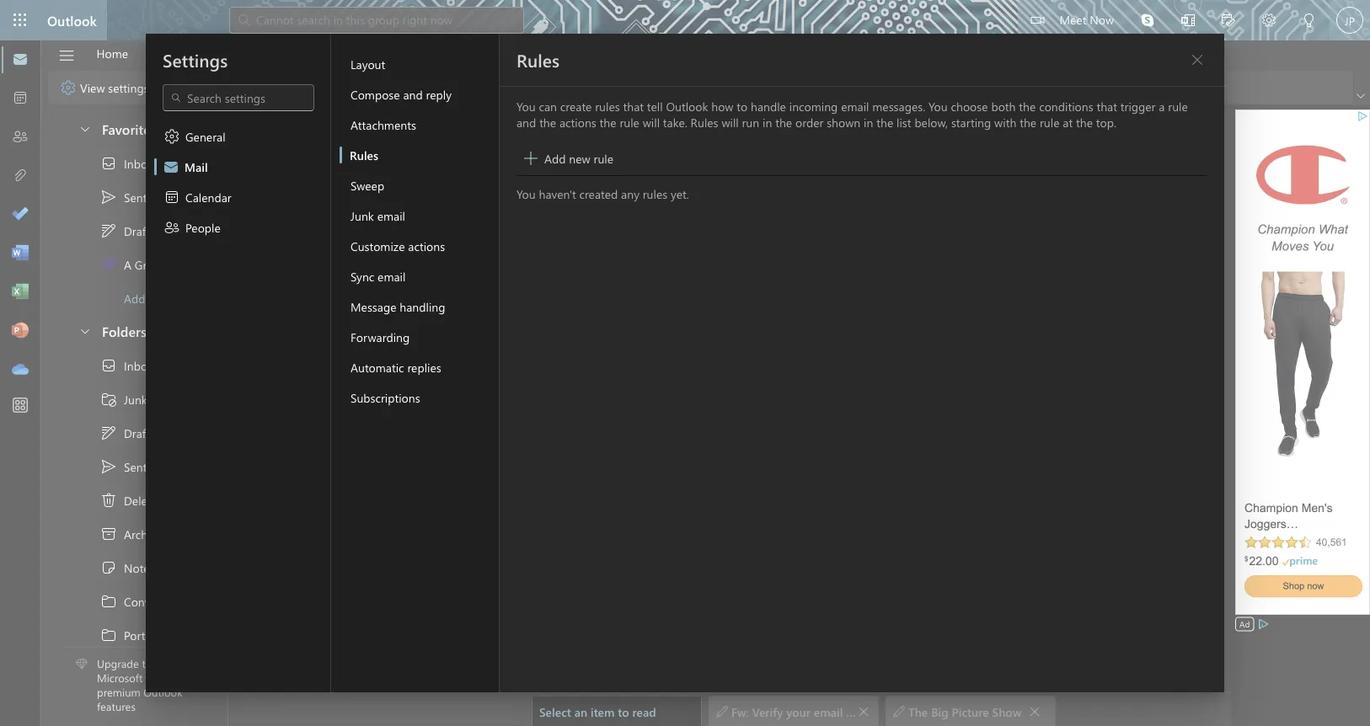 Task type: vqa. For each thing, say whether or not it's contained in the screenshot.

no



Task type: locate. For each thing, give the bounding box(es) containing it.
email down ''
[[377, 208, 405, 223]]

 down  button at the left of the page
[[60, 79, 77, 96]]

rules
[[595, 99, 620, 114], [643, 186, 668, 202]]

1 vertical spatial  inbox
[[100, 357, 153, 374]]

t- for mobile®
[[287, 283, 298, 299]]

2  sent items from the top
[[100, 458, 179, 475]]

1 member
[[290, 154, 336, 168]]

outlook
[[47, 11, 97, 29], [666, 99, 708, 114], [143, 685, 183, 700]]

 tree item
[[62, 214, 197, 248], [62, 416, 197, 450]]

email for junk email
[[377, 208, 405, 223]]

 button left favorites
[[70, 113, 99, 144]]


[[1191, 53, 1204, 67], [858, 706, 870, 718], [1029, 706, 1041, 718]]

1  sent items from the top
[[100, 189, 179, 206]]

rules up sweep
[[350, 147, 378, 163]]

 up 
[[100, 223, 117, 239]]

 sent items down 
[[100, 189, 179, 206]]

2  tree item from the top
[[62, 619, 197, 652]]

your
[[787, 704, 811, 720]]

2 inbox from the top
[[124, 358, 153, 374]]

2 horizontal spatial  button
[[1184, 46, 1211, 73]]

email
[[841, 99, 869, 114], [343, 181, 371, 197], [377, 208, 405, 223], [378, 268, 406, 284], [814, 704, 843, 720]]

home inside button
[[96, 46, 128, 61]]

sync
[[351, 268, 374, 284]]

1 member button
[[287, 154, 336, 168]]

drafts inside favorites tree
[[124, 223, 155, 239]]

 tree item
[[62, 484, 197, 517]]

1 t- from the top
[[287, 266, 298, 282]]

automatic
[[351, 359, 404, 375]]

0 vertical spatial cloud
[[290, 132, 327, 152]]

 up 
[[164, 128, 180, 145]]

home right 5g
[[367, 283, 399, 299]]

 portfolio
[[100, 627, 169, 644]]

 button left folders
[[70, 315, 99, 346]]

1 left member
[[290, 154, 295, 168]]

 drafts down  tree item
[[100, 425, 155, 442]]

1  from the top
[[100, 155, 117, 172]]

home up ' view settings'
[[96, 46, 128, 61]]

 left 
[[100, 189, 117, 206]]

1  from the top
[[78, 122, 92, 135]]

1  from the top
[[100, 223, 117, 239]]

add inside tree item
[[124, 291, 145, 306]]

outlook inside banner
[[47, 11, 97, 29]]

and left reply
[[403, 86, 423, 102]]

outlook inside "you can create rules that tell outlook how to handle incoming email messages. you choose both the conditions that trigger a rule and the actions the rule will take. rules will run in the order shown in the list below, starting with the rule at the top."
[[666, 99, 708, 114]]

new left automatic
[[309, 351, 332, 367]]

create
[[560, 99, 592, 114]]

1 inside  tree item
[[176, 156, 181, 171]]

will left run
[[722, 114, 739, 130]]

favorites tree item
[[62, 113, 197, 147]]

1 horizontal spatial 1
[[290, 154, 295, 168]]

member
[[298, 154, 336, 168]]

0 vertical spatial rules
[[595, 99, 620, 114]]


[[164, 219, 180, 236]]

picture
[[952, 704, 989, 720]]

365
[[146, 671, 163, 685]]

 down the favorites tree item
[[100, 155, 117, 172]]

0 vertical spatial t-
[[287, 266, 298, 282]]

new inside the "message list no conversations selected" list box
[[309, 351, 332, 367]]

1 vertical spatial to
[[142, 656, 152, 671]]

dialog
[[0, 0, 1370, 727]]

rules right take.
[[691, 114, 719, 130]]

sent left 
[[124, 189, 147, 205]]

items inside  deleted items
[[168, 493, 196, 508]]

cloud watchers up member
[[290, 132, 389, 152]]

 tree item
[[62, 180, 197, 214], [62, 450, 197, 484]]

email inside sync email button
[[378, 268, 406, 284]]

1  tree item from the top
[[62, 214, 197, 248]]

1 that from the left
[[623, 99, 644, 114]]

1  tree item from the top
[[62, 147, 197, 180]]

rule left tell
[[620, 114, 640, 130]]

2 horizontal spatial outlook
[[666, 99, 708, 114]]

1 horizontal spatial 
[[893, 706, 905, 718]]

cloud watchers down the mobile®
[[287, 335, 371, 350]]

0 horizontal spatial  button
[[858, 700, 870, 724]]

 sent items up deleted
[[100, 458, 179, 475]]

0 vertical spatial home
[[96, 46, 128, 61]]

1 vertical spatial home
[[367, 283, 399, 299]]

sent inside favorites tree
[[124, 189, 147, 205]]

the inside list box
[[287, 351, 306, 367]]

t- up the mobile®
[[287, 266, 298, 282]]

0 vertical spatial to
[[737, 99, 748, 114]]

t- down t-mobile
[[287, 283, 298, 299]]

1 horizontal spatial that
[[1097, 99, 1118, 114]]

 tree item up deleted
[[62, 450, 197, 484]]

1 vertical spatial cloud watchers
[[287, 335, 371, 350]]

email right incoming at the right top of the page
[[841, 99, 869, 114]]

0 horizontal spatial view
[[80, 79, 105, 95]]

outlook for you can create rules that tell outlook how to handle incoming email messages. you choose both the conditions that trigger a rule and the actions the rule will take. rules will run in the order shown in the list below, starting with the rule at the top.
[[666, 99, 708, 114]]

1 horizontal spatial new
[[569, 150, 591, 166]]

that left trigger
[[1097, 99, 1118, 114]]

 inbox down the "folders" tree item on the left top of the page
[[100, 357, 153, 374]]

1 vertical spatial 
[[78, 324, 92, 338]]

new inside inbox rules element
[[569, 150, 591, 166]]

email right sync
[[378, 268, 406, 284]]

1 horizontal spatial  button
[[1023, 700, 1047, 724]]

 up upgrade
[[100, 627, 117, 644]]

rules
[[517, 48, 560, 72], [691, 114, 719, 130], [350, 147, 378, 163]]

1 drafts from the top
[[124, 223, 155, 239]]

 tree item
[[62, 147, 197, 180], [62, 349, 197, 383]]

1 horizontal spatial in
[[864, 114, 874, 130]]

rules up "can"
[[517, 48, 560, 72]]

to inside "you can create rules that tell outlook how to handle incoming email messages. you choose both the conditions that trigger a rule and the actions the rule will take. rules will run in the order shown in the list below, starting with the rule at the top."
[[737, 99, 748, 114]]

email for send email
[[343, 181, 371, 197]]

1 horizontal spatial add
[[544, 150, 566, 166]]

0 horizontal spatial rules
[[595, 99, 620, 114]]

you left "can"
[[517, 99, 536, 114]]

outlook up 
[[47, 11, 97, 29]]

watchers up automatic
[[321, 335, 371, 350]]

1 horizontal spatial with
[[995, 114, 1017, 130]]

2 drafts from the top
[[124, 425, 155, 441]]

with
[[995, 114, 1017, 130], [166, 671, 187, 685]]

with right 365
[[166, 671, 187, 685]]

watchers inside cloud watchers popup button
[[331, 132, 389, 152]]

the left big
[[909, 704, 928, 720]]

1 vertical spatial and
[[517, 114, 536, 130]]

2 vertical spatial rules
[[350, 147, 378, 163]]

 inside the rules tab panel
[[1191, 53, 1204, 67]]

email right send
[[343, 181, 371, 197]]

1 vertical spatial  tree item
[[62, 450, 197, 484]]

watchers up sweep
[[331, 132, 389, 152]]

rules left yet.
[[643, 186, 668, 202]]

0 horizontal spatial will
[[643, 114, 660, 130]]

sweep
[[351, 177, 384, 193]]


[[100, 593, 117, 610], [100, 627, 117, 644]]

0 horizontal spatial actions
[[408, 238, 445, 254]]

forwarding
[[351, 329, 410, 345]]

junk down sweep
[[351, 208, 374, 223]]

0 vertical spatial  tree item
[[62, 214, 197, 248]]

 left the fw:
[[716, 706, 728, 718]]

1 left mail
[[176, 156, 181, 171]]

 up the ''
[[100, 357, 117, 374]]

1 vertical spatial watchers
[[321, 335, 371, 350]]

1 vertical spatial the
[[909, 704, 928, 720]]

layout group
[[271, 71, 438, 101]]

and inside "you can create rules that tell outlook how to handle incoming email messages. you choose both the conditions that trigger a rule and the actions the rule will take. rules will run in the order shown in the list below, starting with the rule at the top."
[[517, 114, 536, 130]]

sent
[[124, 189, 147, 205], [124, 459, 147, 475]]

portfolio
[[124, 628, 169, 643]]

to left read
[[618, 704, 629, 720]]

1  from the left
[[716, 706, 728, 718]]

view inside view button
[[154, 46, 180, 61]]

rule
[[1168, 99, 1188, 114], [620, 114, 640, 130], [1040, 114, 1060, 130], [594, 150, 614, 166]]

1 horizontal spatial home
[[367, 283, 399, 299]]

email inside the send email button
[[343, 181, 371, 197]]

 for the
[[893, 706, 905, 718]]

0 vertical spatial junk
[[351, 208, 374, 223]]

the
[[287, 351, 306, 367], [909, 704, 928, 720]]

inbox left 
[[124, 156, 153, 171]]

2 t- from the top
[[287, 283, 298, 299]]

 button for favorites
[[70, 113, 99, 144]]

1 vertical spatial  drafts
[[100, 425, 155, 442]]

1  drafts from the top
[[100, 223, 155, 239]]

 tree item
[[62, 585, 197, 619], [62, 619, 197, 652]]

0 vertical spatial view
[[154, 46, 180, 61]]

2  tree item from the top
[[62, 416, 197, 450]]

1  button from the top
[[70, 113, 99, 144]]

message list section
[[229, 112, 596, 726]]

 button inside the "folders" tree item
[[70, 315, 99, 346]]

1 vertical spatial view
[[80, 79, 105, 95]]

2  tree item from the top
[[62, 349, 197, 383]]

to
[[737, 99, 748, 114], [142, 656, 152, 671], [618, 704, 629, 720]]

1 vertical spatial 
[[100, 425, 117, 442]]


[[100, 256, 117, 273]]

add right 
[[544, 150, 566, 166]]

0 vertical spatial drafts
[[124, 223, 155, 239]]

1  from the top
[[100, 593, 117, 610]]

document
[[0, 0, 1370, 727]]

 inside settings tab list
[[164, 128, 180, 145]]

1 vertical spatial  sent items
[[100, 458, 179, 475]]

will left take.
[[643, 114, 660, 130]]

 tree item down  notes
[[62, 585, 197, 619]]

1 vertical spatial 
[[164, 128, 180, 145]]

0 vertical spatial 
[[100, 189, 117, 206]]

 up 
[[100, 458, 117, 475]]

0 horizontal spatial new
[[309, 351, 332, 367]]

2 horizontal spatial rules
[[691, 114, 719, 130]]

junk
[[351, 208, 374, 223], [124, 392, 147, 407]]

0 vertical spatial and
[[403, 86, 423, 102]]

2 vertical spatial items
[[168, 493, 196, 508]]

 inside  the big picture show 
[[893, 706, 905, 718]]

1  tree item from the top
[[62, 585, 197, 619]]

reading pane main content
[[525, 105, 1231, 727]]


[[100, 492, 117, 509]]

view up the 
[[154, 46, 180, 61]]

cloud watchers button
[[287, 132, 389, 154]]

1 in from the left
[[763, 114, 772, 130]]

 tree item
[[62, 248, 197, 282]]

2  from the top
[[100, 627, 117, 644]]

1 vertical spatial junk
[[124, 392, 147, 407]]

1 vertical spatial with
[[166, 671, 187, 685]]

message
[[351, 299, 397, 314]]

tab list containing home
[[83, 40, 243, 67]]

 inbox
[[100, 155, 153, 172], [100, 357, 153, 374]]

add favorite
[[124, 291, 188, 306]]

the down the mobile®
[[287, 351, 306, 367]]

email inside junk email button
[[377, 208, 405, 223]]

1 vertical spatial actions
[[408, 238, 445, 254]]

 tree item down favorites
[[62, 147, 197, 180]]

in right shown
[[864, 114, 874, 130]]

1 horizontal spatial view
[[154, 46, 180, 61]]

rules inside button
[[350, 147, 378, 163]]

to right 'how'
[[737, 99, 748, 114]]

for
[[846, 704, 862, 720]]

send
[[314, 181, 340, 197]]

 tree item down 
[[62, 180, 197, 214]]

 for 
[[100, 593, 117, 610]]

0 horizontal spatial to
[[142, 656, 152, 671]]

 tree item up the  junk email
[[62, 349, 197, 383]]

1 horizontal spatial junk
[[351, 208, 374, 223]]

new up created
[[569, 150, 591, 166]]

 general
[[164, 128, 225, 145]]

watchers down forwarding
[[369, 351, 419, 367]]

 down the 
[[100, 593, 117, 610]]

settings tab list
[[146, 34, 331, 693]]

will
[[643, 114, 660, 130], [722, 114, 739, 130]]

inbox up the  junk email
[[124, 358, 153, 374]]

0 horizontal spatial home
[[96, 46, 128, 61]]

at
[[1063, 114, 1073, 130]]

 for  portfolio
[[100, 627, 117, 644]]

0 vertical spatial cloud watchers
[[290, 132, 389, 152]]

heading
[[266, 220, 333, 257]]

and left "can"
[[517, 114, 536, 130]]

 button inside the favorites tree item
[[70, 113, 99, 144]]

2 vertical spatial outlook
[[143, 685, 183, 700]]

1  from the top
[[100, 189, 117, 206]]


[[163, 158, 180, 175]]

2 sent from the top
[[124, 459, 147, 475]]

items right deleted
[[168, 493, 196, 508]]

you for you can create rules that tell outlook how to handle incoming email messages. you choose both the conditions that trigger a rule and the actions the rule will take. rules will run in the order shown in the list below, starting with the rule at the top.
[[517, 99, 536, 114]]

meet now
[[1060, 11, 1114, 27]]

 drafts up  tree item
[[100, 223, 155, 239]]

you left choose
[[929, 99, 948, 114]]

0 vertical spatial the
[[287, 351, 306, 367]]

sent up  tree item
[[124, 459, 147, 475]]

add left 'favorite'
[[124, 291, 145, 306]]

2  from the left
[[893, 706, 905, 718]]

2  from the top
[[78, 324, 92, 338]]

 tree item up 
[[62, 214, 197, 248]]

cloud up 1 member popup button
[[290, 132, 327, 152]]

 sent items inside favorites tree
[[100, 189, 179, 206]]

you left haven't
[[517, 186, 536, 202]]

1 vertical spatial rules
[[691, 114, 719, 130]]

in right run
[[763, 114, 772, 130]]

add inside inbox rules element
[[544, 150, 566, 166]]

0 vertical spatial  drafts
[[100, 223, 155, 239]]

0 horizontal spatial that
[[623, 99, 644, 114]]

0 vertical spatial inbox
[[124, 156, 153, 171]]

0 horizontal spatial in
[[763, 114, 772, 130]]

mail image
[[12, 51, 29, 68]]

to do image
[[12, 206, 29, 223]]

items down 
[[150, 189, 179, 205]]


[[100, 526, 117, 543]]


[[78, 122, 92, 135], [78, 324, 92, 338]]

 inside favorites tree
[[100, 223, 117, 239]]

0 vertical spatial items
[[150, 189, 179, 205]]

calendar
[[185, 189, 231, 205]]

email left 'for'
[[814, 704, 843, 720]]

inbox
[[124, 156, 153, 171], [124, 358, 153, 374]]

message handling button
[[340, 292, 499, 322]]

 inside the "folders" tree item
[[78, 324, 92, 338]]

1 sent from the top
[[124, 189, 147, 205]]

0 vertical spatial with
[[995, 114, 1017, 130]]

portal
[[950, 704, 982, 720]]

0 vertical spatial add
[[544, 150, 566, 166]]

upgrade to microsoft 365 with premium outlook features
[[97, 656, 187, 714]]

0 horizontal spatial with
[[166, 671, 187, 685]]

cloud down the mobile®
[[287, 335, 318, 350]]

1 inside message list section
[[290, 154, 295, 168]]

 sent items for first  tree item from the top
[[100, 189, 179, 206]]

cloud inside popup button
[[290, 132, 327, 152]]

 inside favorites tree
[[100, 189, 117, 206]]

1  inbox from the top
[[100, 155, 153, 172]]

 inbox down the favorites tree item
[[100, 155, 153, 172]]

to inside the upgrade to microsoft 365 with premium outlook features
[[142, 656, 152, 671]]

0 vertical spatial 
[[100, 155, 117, 172]]


[[1031, 13, 1045, 27]]

 left folders
[[78, 324, 92, 338]]

1 horizontal spatial to
[[618, 704, 629, 720]]

1 vertical spatial t-
[[287, 283, 298, 299]]

0 vertical spatial  tree item
[[62, 180, 197, 214]]

can
[[539, 99, 557, 114]]

 notes
[[100, 560, 155, 576]]

you haven't created any rules yet.
[[517, 186, 689, 202]]

0 vertical spatial  sent items
[[100, 189, 179, 206]]

supplier
[[903, 704, 947, 720]]

0 vertical spatial 
[[78, 122, 92, 135]]

 tree item up upgrade
[[62, 619, 197, 652]]

1 horizontal spatial actions
[[560, 114, 596, 130]]

 down the ''
[[100, 425, 117, 442]]

to down portfolio
[[142, 656, 152, 671]]

actions down junk email button at the left top of the page
[[408, 238, 445, 254]]

actions right "can"
[[560, 114, 596, 130]]

1 vertical spatial 
[[100, 357, 117, 374]]

application
[[0, 0, 1370, 727]]

 left favorites
[[78, 122, 92, 135]]

1 vertical spatial items
[[150, 459, 179, 475]]

the inside 'reading pane' main content
[[909, 704, 928, 720]]

 inside the favorites tree item
[[78, 122, 92, 135]]

0 horizontal spatial rules
[[350, 147, 378, 163]]

junk inside button
[[351, 208, 374, 223]]

cloud down forwarding
[[335, 351, 366, 367]]

 the big picture show 
[[893, 704, 1041, 720]]

 for  general
[[164, 128, 180, 145]]

outlook right premium in the bottom of the page
[[143, 685, 183, 700]]

2 horizontal spatial to
[[737, 99, 748, 114]]

tab list
[[83, 40, 243, 67]]

customize actions
[[351, 238, 445, 254]]

favorites
[[102, 119, 156, 138]]

view button
[[141, 40, 192, 67]]

message handling
[[351, 299, 445, 314]]

 tree item down the  junk email
[[62, 416, 197, 450]]

2  button from the top
[[70, 315, 99, 346]]

0 vertical spatial rules
[[517, 48, 560, 72]]

0 horizontal spatial 1
[[176, 156, 181, 171]]

1 horizontal spatial and
[[517, 114, 536, 130]]

 button for the big picture show
[[1023, 700, 1047, 724]]

1 will from the left
[[643, 114, 660, 130]]

premium features image
[[76, 659, 88, 670]]

1 horizontal spatial 
[[1029, 706, 1041, 718]]

0 vertical spatial 
[[100, 593, 117, 610]]

2 will from the left
[[722, 114, 739, 130]]

 button for fw: verify your email for coupa supplier portal
[[858, 700, 870, 724]]

add
[[544, 150, 566, 166], [124, 291, 145, 306]]

0 vertical spatial  button
[[70, 113, 99, 144]]

home button
[[84, 40, 141, 67]]

that left tell
[[623, 99, 644, 114]]

items up  deleted items
[[150, 459, 179, 475]]

1 vertical spatial sent
[[124, 459, 147, 475]]

junk right the ''
[[124, 392, 147, 407]]

1 vertical spatial add
[[124, 291, 145, 306]]

 for favorites
[[78, 122, 92, 135]]

outlook right tell
[[666, 99, 708, 114]]

automatic replies
[[351, 359, 441, 375]]

0 horizontal spatial outlook
[[47, 11, 97, 29]]

 inside  fw: verify your email for coupa supplier portal
[[716, 706, 728, 718]]

folders tree item
[[62, 315, 197, 349]]

list
[[897, 114, 912, 130]]

 tree item for 
[[62, 214, 197, 248]]

2  drafts from the top
[[100, 425, 155, 442]]

0 vertical spatial actions
[[560, 114, 596, 130]]

rule left at
[[1040, 114, 1060, 130]]

 drafts inside favorites tree
[[100, 223, 155, 239]]

that
[[623, 99, 644, 114], [1097, 99, 1118, 114]]

0 horizontal spatial 
[[60, 79, 77, 96]]

people image
[[12, 129, 29, 146]]

tree
[[62, 349, 197, 686]]

2 vertical spatial to
[[618, 704, 629, 720]]

how
[[712, 99, 734, 114]]

rules right create
[[595, 99, 620, 114]]

 left big
[[893, 706, 905, 718]]

drafts down the  junk email
[[124, 425, 155, 441]]

1 vertical spatial  tree item
[[62, 416, 197, 450]]

view left settings
[[80, 79, 105, 95]]

0 horizontal spatial the
[[287, 351, 306, 367]]

and
[[403, 86, 423, 102], [517, 114, 536, 130]]

drafts left 
[[124, 223, 155, 239]]

application containing settings
[[0, 0, 1370, 727]]

1 horizontal spatial 
[[164, 128, 180, 145]]

outlook inside the upgrade to microsoft 365 with premium outlook features
[[143, 685, 183, 700]]

1 inbox from the top
[[124, 156, 153, 171]]

 button
[[50, 41, 83, 70]]

0 horizontal spatial and
[[403, 86, 423, 102]]

with right starting
[[995, 114, 1017, 130]]

1 horizontal spatial will
[[722, 114, 739, 130]]

0 vertical spatial watchers
[[331, 132, 389, 152]]

2 horizontal spatial 
[[1191, 53, 1204, 67]]

2 vertical spatial cloud
[[335, 351, 366, 367]]

favorites tree
[[62, 106, 197, 315]]

 button
[[70, 113, 99, 144], [70, 315, 99, 346]]

t-mobile® 5g home internet - leave rising rates behind
[[287, 283, 596, 299]]

handling
[[400, 299, 445, 314]]

0 vertical spatial 
[[100, 223, 117, 239]]

0 vertical spatial 
[[60, 79, 77, 96]]

email inside 'reading pane' main content
[[814, 704, 843, 720]]

0 vertical spatial outlook
[[47, 11, 97, 29]]



Task type: describe. For each thing, give the bounding box(es) containing it.
below,
[[915, 114, 948, 130]]

2 that from the left
[[1097, 99, 1118, 114]]

people
[[185, 220, 221, 235]]

shown
[[827, 114, 861, 130]]

add favorite tree item
[[62, 282, 197, 315]]


[[488, 233, 503, 248]]


[[100, 560, 117, 576]]

messages.
[[873, 99, 926, 114]]

rules heading
[[517, 48, 560, 72]]

sweep button
[[340, 170, 499, 201]]

cloud watchers inside popup button
[[290, 132, 389, 152]]

set your advertising preferences image
[[1257, 618, 1270, 631]]

 button
[[484, 227, 507, 251]]

1 vertical spatial rules
[[643, 186, 668, 202]]

 add new rule
[[524, 150, 614, 166]]

layout button
[[340, 49, 499, 79]]

heading inside message list section
[[266, 220, 333, 257]]

2 vertical spatial watchers
[[369, 351, 419, 367]]

left-rail-appbar navigation
[[3, 40, 37, 389]]

run
[[742, 114, 760, 130]]

and inside button
[[403, 86, 423, 102]]

is
[[458, 351, 466, 367]]

layout
[[351, 56, 385, 72]]

coupa
[[865, 704, 899, 720]]

with inside the upgrade to microsoft 365 with premium outlook features
[[166, 671, 187, 685]]


[[100, 391, 117, 408]]

word image
[[12, 245, 29, 262]]

tell
[[647, 99, 663, 114]]

created
[[579, 186, 618, 202]]

choose
[[951, 99, 988, 114]]


[[524, 152, 538, 165]]

mobile®
[[298, 283, 346, 299]]

settings heading
[[163, 48, 228, 72]]

any
[[621, 186, 640, 202]]

items inside favorites tree
[[150, 189, 179, 205]]

view inside ' view settings'
[[80, 79, 105, 95]]

ad
[[1240, 619, 1250, 630]]

both
[[992, 99, 1016, 114]]

deleted
[[124, 493, 164, 508]]

files image
[[12, 168, 29, 185]]

 button inside the rules tab panel
[[1184, 46, 1211, 73]]

top.
[[1096, 114, 1117, 130]]

 tree item for 
[[62, 147, 197, 180]]

1 horizontal spatial rules
[[517, 48, 560, 72]]


[[383, 181, 400, 198]]

drafts inside tree
[[124, 425, 155, 441]]

to inside button
[[618, 704, 629, 720]]

junk inside the  junk email
[[124, 392, 147, 407]]

attachments
[[351, 117, 416, 132]]

email
[[151, 392, 178, 407]]

excel image
[[12, 284, 29, 301]]

 inside  the big picture show 
[[1029, 706, 1041, 718]]

dialog containing settings
[[0, 0, 1370, 727]]

verify
[[753, 704, 783, 720]]

 for folders
[[78, 324, 92, 338]]

0 horizontal spatial 
[[858, 706, 870, 718]]

big
[[931, 704, 949, 720]]

actions inside "you can create rules that tell outlook how to handle incoming email messages. you choose both the conditions that trigger a rule and the actions the rule will take. rules will run in the order shown in the list below, starting with the rule at the top."
[[560, 114, 596, 130]]

2  from the top
[[100, 458, 117, 475]]

forwarding button
[[340, 322, 499, 352]]

mobile
[[298, 266, 335, 282]]

inbox inside favorites tree
[[124, 156, 153, 171]]

premium
[[97, 685, 140, 700]]

order
[[796, 114, 824, 130]]

starting
[[951, 114, 991, 130]]

1  tree item from the top
[[62, 180, 197, 214]]

settings
[[163, 48, 228, 72]]

 tree item for 
[[62, 349, 197, 383]]

1 for 1 member
[[290, 154, 295, 168]]

 inbox inside favorites tree
[[100, 155, 153, 172]]

automatic replies button
[[340, 352, 499, 383]]

 for fw:
[[716, 706, 728, 718]]

2  from the top
[[100, 357, 117, 374]]

you for you haven't created any rules yet.
[[517, 186, 536, 202]]

 button for folders
[[70, 315, 99, 346]]

features
[[97, 699, 136, 714]]

tab list inside 'application'
[[83, 40, 243, 67]]

send email button
[[287, 171, 374, 208]]

yet.
[[671, 186, 689, 202]]

rules tab panel
[[500, 34, 1225, 693]]

folders
[[102, 322, 147, 340]]

outlook for upgrade to microsoft 365 with premium outlook features
[[143, 685, 183, 700]]

customize
[[351, 238, 405, 254]]

rates
[[526, 283, 555, 299]]

 archive
[[100, 526, 162, 543]]

trigger
[[1121, 99, 1156, 114]]

Search settings search field
[[182, 89, 297, 106]]

 for  view settings
[[60, 79, 77, 96]]

select
[[539, 704, 571, 720]]

inbox rules element
[[517, 99, 1208, 224]]

message list no conversations selected list box
[[229, 258, 596, 726]]

rule up you haven't created any rules yet.
[[594, 150, 614, 166]]

 sent items for first  tree item from the bottom
[[100, 458, 179, 475]]

1 for 1
[[176, 156, 181, 171]]

archive
[[124, 527, 162, 542]]

email inside "you can create rules that tell outlook how to handle incoming email messages. you choose both the conditions that trigger a rule and the actions the rule will take. rules will run in the order shown in the list below, starting with the rule at the top."
[[841, 99, 869, 114]]

rules inside "you can create rules that tell outlook how to handle incoming email messages. you choose both the conditions that trigger a rule and the actions the rule will take. rules will run in the order shown in the list below, starting with the rule at the top."
[[691, 114, 719, 130]]

select an item to read button
[[532, 696, 702, 727]]

1 vertical spatial cloud
[[287, 335, 318, 350]]

 tree item for 
[[62, 416, 197, 450]]

help button
[[193, 40, 242, 67]]

meet
[[1060, 11, 1087, 27]]

show
[[992, 704, 1022, 720]]

onedrive image
[[12, 362, 29, 378]]

help
[[205, 46, 230, 61]]

leave
[[456, 283, 487, 299]]

5g
[[349, 283, 364, 299]]

2  from the top
[[100, 425, 117, 442]]

now
[[1090, 11, 1114, 27]]

the new cloud watchers group is ready
[[287, 351, 499, 367]]

home inside the "message list no conversations selected" list box
[[367, 283, 399, 299]]

compose
[[351, 86, 400, 102]]

cloud watchers inside the "message list no conversations selected" list box
[[287, 335, 371, 350]]

 inside favorites tree
[[100, 155, 117, 172]]

email for sync email
[[378, 268, 406, 284]]

 calendar
[[164, 189, 231, 206]]

 fw: verify your email for coupa supplier portal
[[716, 704, 982, 720]]

 tree item
[[62, 551, 197, 585]]

rules button
[[340, 140, 499, 170]]

rules inside "you can create rules that tell outlook how to handle incoming email messages. you choose both the conditions that trigger a rule and the actions the rule will take. rules will run in the order shown in the list below, starting with the rule at the top."
[[595, 99, 620, 114]]

rule right a
[[1168, 99, 1188, 114]]

customize actions button
[[340, 231, 499, 261]]

2 in from the left
[[864, 114, 874, 130]]

with inside "you can create rules that tell outlook how to handle incoming email messages. you choose both the conditions that trigger a rule and the actions the rule will take. rules will run in the order shown in the list below, starting with the rule at the top."
[[995, 114, 1017, 130]]

t- for mobile
[[287, 266, 298, 282]]

outlook banner
[[0, 0, 1370, 40]]

2  tree item from the top
[[62, 450, 197, 484]]

subscriptions button
[[340, 383, 499, 413]]

fw:
[[732, 704, 749, 720]]

internet
[[403, 283, 445, 299]]

 button
[[374, 171, 408, 208]]

microsoft
[[97, 671, 143, 685]]

actions inside customize actions "button"
[[408, 238, 445, 254]]

 view settings
[[60, 79, 149, 96]]

powerpoint image
[[12, 323, 29, 340]]

rising
[[490, 283, 523, 299]]

sync email button
[[340, 261, 499, 292]]

select an item to read
[[539, 704, 656, 720]]

item
[[591, 704, 615, 720]]

document containing settings
[[0, 0, 1370, 727]]

mail
[[185, 159, 208, 174]]

calendar image
[[12, 90, 29, 107]]


[[170, 92, 182, 104]]

take.
[[663, 114, 688, 130]]

tree containing 
[[62, 349, 197, 686]]

attachments button
[[340, 110, 499, 140]]

outlook link
[[47, 0, 97, 40]]

t-mobile
[[287, 266, 335, 282]]

handle
[[751, 99, 786, 114]]

more apps image
[[12, 398, 29, 415]]

you can create rules that tell outlook how to handle incoming email messages. you choose both the conditions that trigger a rule and the actions the rule will take. rules will run in the order shown in the list below, starting with the rule at the top.
[[517, 99, 1188, 130]]

 tree item
[[62, 383, 197, 416]]

 tree item
[[62, 517, 197, 551]]

notes
[[124, 560, 155, 576]]

junk email
[[351, 208, 405, 223]]

send email
[[314, 181, 371, 197]]

2  inbox from the top
[[100, 357, 153, 374]]


[[164, 189, 180, 206]]



